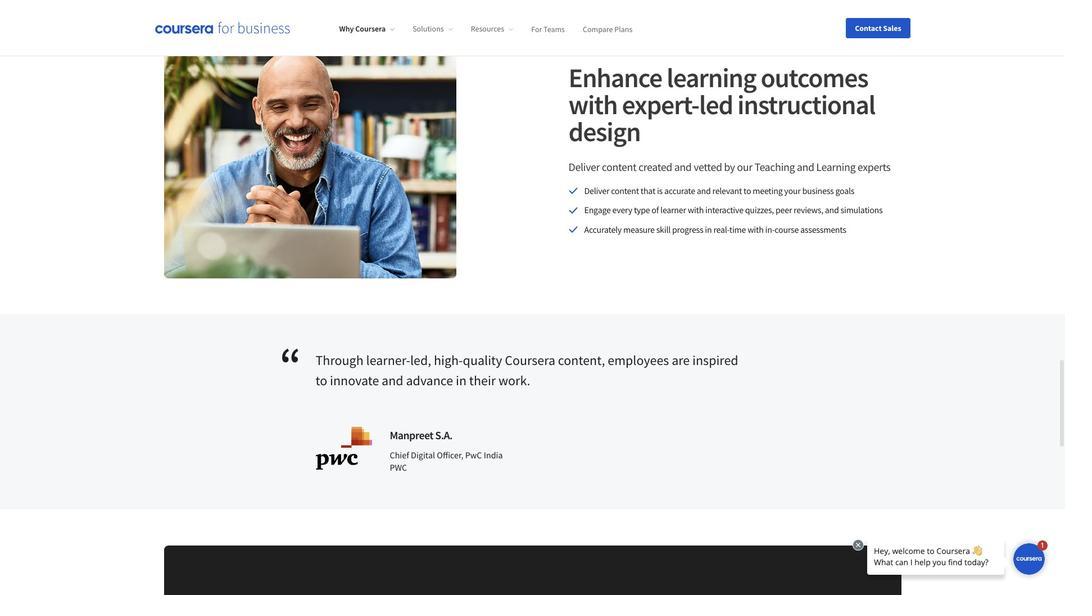 Task type: locate. For each thing, give the bounding box(es) containing it.
learner-
[[366, 351, 410, 369]]

0 vertical spatial learning
[[619, 35, 666, 49]]

coursera
[[356, 24, 386, 34], [505, 351, 556, 369]]

1 vertical spatial learning
[[817, 160, 856, 174]]

and up accurate
[[675, 160, 692, 174]]

content
[[602, 160, 637, 174], [611, 185, 639, 196]]

sales
[[884, 23, 902, 33]]

learning down plans
[[619, 35, 666, 49]]

effective
[[569, 35, 617, 49]]

coursera for business image
[[155, 22, 290, 34]]

business
[[803, 185, 834, 196]]

1 horizontal spatial with
[[688, 204, 704, 216]]

accurate
[[665, 185, 696, 196]]

pwc
[[466, 449, 482, 461]]

1 vertical spatial in
[[456, 372, 467, 389]]

to
[[744, 185, 752, 196], [316, 372, 327, 389]]

our
[[737, 160, 753, 174]]

learning up goals
[[817, 160, 856, 174]]

for teams link
[[532, 24, 565, 34]]

quality
[[463, 351, 502, 369]]

1 horizontal spatial coursera
[[505, 351, 556, 369]]

2 vertical spatial with
[[748, 224, 764, 235]]

and down learner-
[[382, 372, 404, 389]]

and up the business
[[797, 160, 815, 174]]

in
[[705, 224, 712, 235], [456, 372, 467, 389]]

resources
[[471, 24, 505, 34]]

in left real-
[[705, 224, 712, 235]]

to right relevant
[[744, 185, 752, 196]]

and
[[675, 160, 692, 174], [797, 160, 815, 174], [697, 185, 711, 196], [825, 204, 839, 216], [382, 372, 404, 389]]

their
[[469, 372, 496, 389]]

time
[[730, 224, 746, 235]]

instructional
[[738, 88, 876, 121]]

led
[[700, 88, 733, 121]]

deliver content that is accurate and relevant to meeting your business goals
[[585, 185, 855, 196]]

with inside the 'enhance learning outcomes with expert-led instructional design'
[[569, 88, 618, 121]]

0 vertical spatial in
[[705, 224, 712, 235]]

0 horizontal spatial learning
[[619, 35, 666, 49]]

0 vertical spatial deliver
[[569, 160, 600, 174]]

contact sales
[[856, 23, 902, 33]]

that
[[641, 185, 656, 196]]

0 vertical spatial content
[[602, 160, 637, 174]]

with
[[569, 88, 618, 121], [688, 204, 704, 216], [748, 224, 764, 235]]

1 vertical spatial deliver
[[585, 185, 610, 196]]

goals
[[836, 185, 855, 196]]

learning
[[619, 35, 666, 49], [817, 160, 856, 174]]

deliver up engage
[[585, 185, 610, 196]]

1 vertical spatial content
[[611, 185, 639, 196]]

0 horizontal spatial in
[[456, 372, 467, 389]]

learner
[[661, 204, 687, 216]]

0 vertical spatial to
[[744, 185, 752, 196]]

course
[[775, 224, 799, 235]]

meeting
[[753, 185, 783, 196]]

engage
[[585, 204, 611, 216]]

expert-
[[622, 88, 700, 121]]

to down through
[[316, 372, 327, 389]]

is
[[657, 185, 663, 196]]

0 horizontal spatial with
[[569, 88, 618, 121]]

0 vertical spatial with
[[569, 88, 618, 121]]

compare plans
[[583, 24, 633, 34]]

content left created
[[602, 160, 637, 174]]

inspired
[[693, 351, 739, 369]]

digital
[[411, 449, 435, 461]]

reviews,
[[794, 204, 824, 216]]

led,
[[410, 351, 431, 369]]

and left relevant
[[697, 185, 711, 196]]

in left their
[[456, 372, 467, 389]]

and inside through learner-led, high-quality coursera content, employees are inspired to innovate and advance in their work.
[[382, 372, 404, 389]]

coursera up 'work.'
[[505, 351, 556, 369]]

vetted
[[694, 160, 722, 174]]

resources link
[[471, 24, 514, 34]]

0 vertical spatial coursera
[[356, 24, 386, 34]]

1 vertical spatial to
[[316, 372, 327, 389]]

enhance
[[569, 61, 662, 94]]

progress
[[673, 224, 704, 235]]

2 horizontal spatial with
[[748, 224, 764, 235]]

0 horizontal spatial to
[[316, 372, 327, 389]]

manpreet s.a.
[[390, 428, 453, 442]]

why coursera link
[[339, 24, 395, 34]]

pwc
[[390, 462, 407, 473]]

compare plans link
[[583, 24, 633, 34]]

high-
[[434, 351, 463, 369]]

content up every
[[611, 185, 639, 196]]

deliver
[[569, 160, 600, 174], [585, 185, 610, 196]]

1 horizontal spatial learning
[[817, 160, 856, 174]]

engage every type of learner with interactive quizzes, peer reviews, and simulations
[[585, 204, 883, 216]]

deliver down design
[[569, 160, 600, 174]]

deliver for deliver content that is accurate and relevant to meeting your business goals
[[585, 185, 610, 196]]

peer
[[776, 204, 793, 216]]

0 horizontal spatial coursera
[[356, 24, 386, 34]]

manpreet
[[390, 428, 434, 442]]

design
[[569, 115, 641, 148]]

accurately
[[585, 224, 622, 235]]

coursera right why
[[356, 24, 386, 34]]

through learner-led, high-quality coursera content, employees are inspired to innovate and advance in their work.
[[316, 351, 739, 389]]

type
[[634, 204, 650, 216]]

coursera inside through learner-led, high-quality coursera content, employees are inspired to innovate and advance in their work.
[[505, 351, 556, 369]]

officer,
[[437, 449, 464, 461]]

1 horizontal spatial to
[[744, 185, 752, 196]]

and up assessments
[[825, 204, 839, 216]]

content,
[[558, 351, 605, 369]]

1 vertical spatial coursera
[[505, 351, 556, 369]]

chief
[[390, 449, 409, 461]]

skill
[[657, 224, 671, 235]]



Task type: describe. For each thing, give the bounding box(es) containing it.
for teams
[[532, 24, 565, 34]]

teams
[[544, 24, 565, 34]]

by
[[724, 160, 735, 174]]

india
[[484, 449, 503, 461]]

chief digital officer, pwc india pwc
[[390, 449, 503, 473]]

pwc logo image
[[316, 427, 372, 470]]

contact sales button
[[847, 18, 911, 38]]

why coursera
[[339, 24, 386, 34]]

assessments
[[801, 224, 847, 235]]

compare
[[583, 24, 613, 34]]

contact
[[856, 23, 882, 33]]

for
[[532, 24, 542, 34]]

relevant
[[713, 185, 742, 196]]

teaching
[[755, 160, 795, 174]]

1 horizontal spatial in
[[705, 224, 712, 235]]

interactive
[[706, 204, 744, 216]]

quizzes,
[[746, 204, 774, 216]]

accurately measure skill progress in real-time with in-course assessments
[[585, 224, 847, 235]]

deliver content created and vetted by our teaching and learning experts
[[569, 160, 891, 174]]

in inside through learner-led, high-quality coursera content, employees are inspired to innovate and advance in their work.
[[456, 372, 467, 389]]

deliver for deliver content created and vetted by our teaching and learning experts
[[569, 160, 600, 174]]

learning
[[667, 61, 757, 94]]

every
[[613, 204, 633, 216]]

your
[[785, 185, 801, 196]]

s.a.
[[435, 428, 453, 442]]

content for that
[[611, 185, 639, 196]]

are
[[672, 351, 690, 369]]

solutions link
[[413, 24, 453, 34]]

simulations
[[841, 204, 883, 216]]

work.
[[499, 372, 531, 389]]

of
[[652, 204, 659, 216]]

through
[[316, 351, 364, 369]]

to inside through learner-led, high-quality coursera content, employees are inspired to innovate and advance in their work.
[[316, 372, 327, 389]]

outcomes
[[761, 61, 869, 94]]

created
[[639, 160, 673, 174]]

experts
[[858, 160, 891, 174]]

real-
[[714, 224, 730, 235]]

enhance learning outcomes with expert-led instructional design
[[569, 61, 876, 148]]

effective learning
[[569, 35, 666, 49]]

why
[[339, 24, 354, 34]]

1 vertical spatial with
[[688, 204, 704, 216]]

content for created
[[602, 160, 637, 174]]

plans
[[615, 24, 633, 34]]

innovate
[[330, 372, 379, 389]]

measure
[[624, 224, 655, 235]]

advance
[[406, 372, 453, 389]]

learning assesments image
[[164, 34, 456, 278]]

solutions
[[413, 24, 444, 34]]

employees
[[608, 351, 669, 369]]

in-
[[766, 224, 775, 235]]



Task type: vqa. For each thing, say whether or not it's contained in the screenshot.
CONTENT
yes



